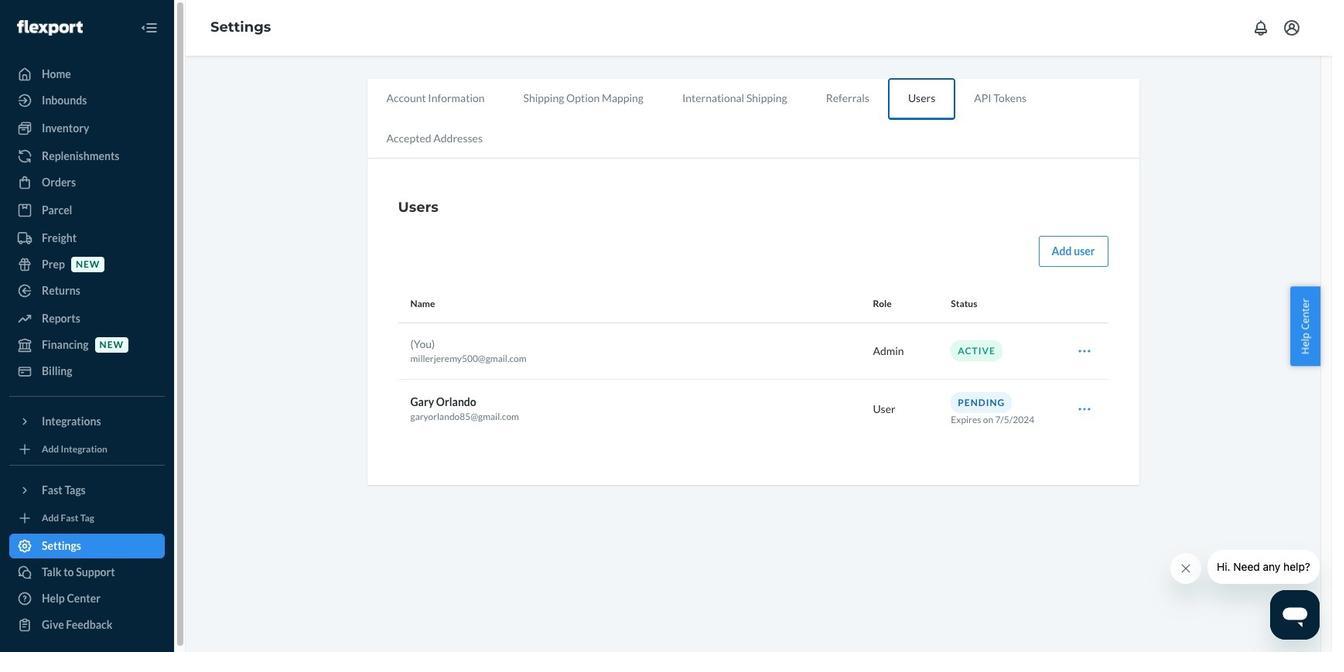 Task type: locate. For each thing, give the bounding box(es) containing it.
tab list
[[367, 79, 1139, 159]]

open account menu image
[[1283, 19, 1301, 37]]

tab
[[367, 79, 504, 118], [504, 79, 663, 118], [663, 79, 807, 118], [807, 79, 889, 118], [889, 79, 955, 119], [955, 79, 1046, 118], [367, 119, 502, 158]]



Task type: describe. For each thing, give the bounding box(es) containing it.
open notifications image
[[1252, 19, 1270, 37]]

close navigation image
[[140, 19, 159, 37]]

flexport logo image
[[17, 20, 83, 35]]



Task type: vqa. For each thing, say whether or not it's contained in the screenshot.
These
no



